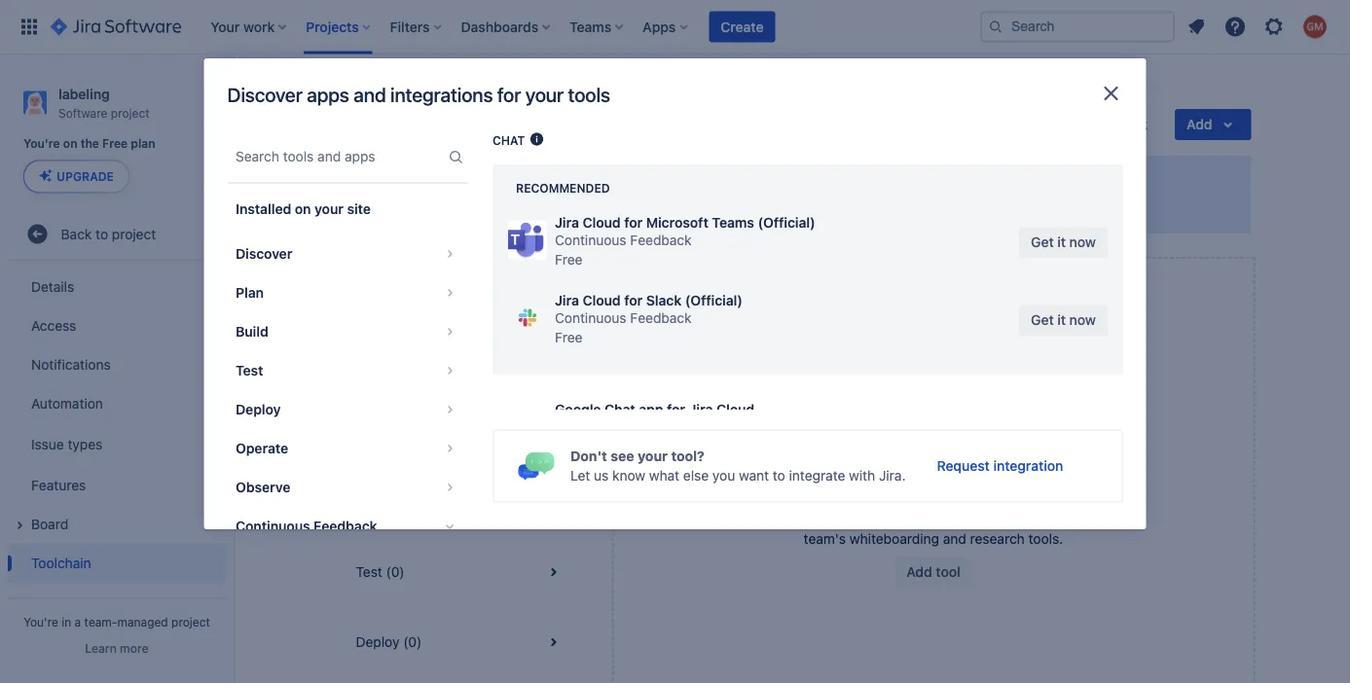 Task type: locate. For each thing, give the bounding box(es) containing it.
(0) for deploy (0)
[[403, 634, 422, 650]]

tool?
[[671, 448, 704, 465]]

1 vertical spatial it
[[1057, 234, 1066, 250]]

test for test (0)
[[356, 564, 382, 580]]

discover
[[227, 83, 302, 106], [387, 200, 442, 216], [235, 246, 292, 262], [966, 483, 1029, 502]]

1 horizontal spatial group
[[227, 229, 469, 630]]

0 vertical spatial it
[[884, 200, 892, 216]]

0 vertical spatial test
[[235, 363, 263, 379]]

feedback down the observe button
[[313, 518, 377, 534]]

0 horizontal spatial chat
[[492, 133, 525, 147]]

jira inside the jira cloud for slack (official) continuous feedback free
[[554, 293, 579, 309]]

1 vertical spatial continuous
[[554, 310, 626, 326]]

0 horizontal spatial on
[[63, 137, 77, 151]]

chevron icon pointing right image inside operate button
[[438, 437, 461, 460]]

don't see your tool? let us know what else you want to integrate with jira.
[[570, 448, 905, 484]]

4 chevron icon pointing right image from the top
[[438, 359, 461, 383]]

1 horizontal spatial on
[[294, 201, 311, 217]]

to right the want
[[772, 468, 785, 484]]

1 vertical spatial get it now
[[1031, 312, 1096, 328]]

0 vertical spatial feedback
[[630, 232, 691, 248]]

1 vertical spatial cloud
[[582, 293, 620, 309]]

project inside welcome to your project toolchain discover integrations for your tools, connect work to your project, and manage it all right here.
[[513, 172, 564, 190]]

1 now from the top
[[1069, 234, 1096, 250]]

continuous inside jira cloud for microsoft teams (official) continuous feedback free
[[554, 232, 626, 248]]

2 vertical spatial feedback
[[313, 518, 377, 534]]

2 get it now from the top
[[1031, 312, 1096, 328]]

0 horizontal spatial test
[[235, 363, 263, 379]]

deploy down test (0)
[[356, 634, 400, 650]]

cloud down toolchain on the left of page
[[582, 215, 620, 231]]

tools up functional
[[907, 483, 943, 502]]

jira up tool?
[[688, 402, 713, 418]]

1 vertical spatial deploy
[[356, 634, 400, 650]]

for inside welcome to your project toolchain discover integrations for your tools, connect work to your project, and manage it all right here.
[[524, 200, 541, 216]]

to right back
[[96, 226, 108, 242]]

1 vertical spatial test
[[356, 564, 382, 580]]

0 horizontal spatial add
[[838, 483, 867, 502]]

(0) inside "button"
[[386, 564, 405, 580]]

1 chevron icon pointing right image from the top
[[438, 242, 461, 266]]

for up jira cloud for microsoft teams (official) logo at top
[[524, 200, 541, 216]]

all right view
[[390, 284, 404, 300]]

on right installed
[[294, 201, 311, 217]]

free right jira cloud for microsoft teams (official) logo at top
[[554, 252, 582, 268]]

test button
[[227, 351, 469, 390]]

your inside the "don't see your tool? let us know what else you want to integrate with jira."
[[637, 448, 667, 465]]

1 vertical spatial on
[[294, 201, 311, 217]]

1 vertical spatial get
[[1031, 312, 1054, 328]]

your down recommended
[[545, 200, 573, 216]]

slack
[[646, 293, 681, 309]]

chevron icon pointing right image inside discover button
[[438, 242, 461, 266]]

project settings
[[476, 81, 574, 97]]

for right the tools,
[[624, 215, 642, 231]]

for inside jira cloud for microsoft teams (official) continuous feedback free
[[624, 215, 642, 231]]

Search tools and apps field
[[229, 139, 443, 174]]

continuous down the tools,
[[554, 232, 626, 248]]

feedback
[[630, 232, 691, 248], [630, 310, 691, 326], [313, 518, 377, 534]]

2 vertical spatial continuous
[[235, 518, 310, 534]]

1 horizontal spatial all
[[896, 200, 910, 216]]

chevron icon pointing right image inside the observe button
[[438, 476, 461, 499]]

chevron icon pointing right image inside deploy button
[[438, 398, 461, 422]]

view all tools (1) button
[[332, 257, 588, 327]]

test (0) button
[[332, 537, 588, 607]]

1 horizontal spatial toolchain
[[332, 111, 430, 138]]

2 chevron icon pointing right image from the top
[[438, 281, 461, 305]]

deploy up the operate
[[235, 402, 280, 418]]

chevron icon pointing right image inside plan button
[[438, 281, 461, 305]]

deploy (0) button
[[332, 607, 588, 678]]

group
[[227, 229, 469, 630], [8, 261, 226, 627]]

welcome to your project toolchain discover integrations for your tools, connect work to your project, and manage it all right here.
[[387, 172, 978, 216]]

2 vertical spatial jira
[[688, 402, 713, 418]]

and right apps
[[354, 83, 386, 106]]

7 chevron icon pointing right image from the top
[[438, 476, 461, 499]]

0 horizontal spatial (official)
[[685, 293, 742, 309]]

software
[[58, 106, 108, 120]]

1 vertical spatial now
[[1069, 312, 1096, 328]]

project,
[[751, 200, 799, 216]]

test
[[235, 363, 263, 379], [356, 564, 382, 580]]

0 horizontal spatial labeling
[[58, 86, 110, 102]]

operate
[[235, 441, 288, 457]]

0 vertical spatial deploy
[[235, 402, 280, 418]]

get it now button for jira cloud for slack (official)
[[1019, 305, 1107, 336]]

2 get from the top
[[1031, 312, 1054, 328]]

(0) down test (0)
[[403, 634, 422, 650]]

1 vertical spatial and
[[803, 200, 826, 216]]

1 get from the top
[[1031, 234, 1054, 250]]

continuous down observe
[[235, 518, 310, 534]]

1 horizontal spatial chat
[[604, 402, 635, 418]]

1 you're from the top
[[23, 137, 60, 151]]

(0) for test (0)
[[386, 564, 405, 580]]

cloud up the "don't see your tool? let us know what else you want to integrate with jira."
[[716, 402, 754, 418]]

tools,
[[576, 200, 611, 216]]

1 horizontal spatial tools
[[568, 83, 610, 106]]

projects
[[329, 81, 380, 97]]

1 vertical spatial add
[[907, 564, 932, 580]]

0 vertical spatial get it now button
[[1019, 227, 1107, 258]]

tools left (1)
[[407, 284, 438, 300]]

0 vertical spatial and
[[354, 83, 386, 106]]

cloud inside jira cloud for microsoft teams (official) continuous feedback free
[[582, 215, 620, 231]]

0 vertical spatial now
[[1069, 234, 1096, 250]]

2 get it now button from the top
[[1019, 305, 1107, 336]]

1 horizontal spatial (official)
[[757, 215, 815, 231]]

chat left collaborate asynchronously and in real-time via chat image
[[492, 133, 525, 147]]

and up tool
[[943, 531, 967, 547]]

(official) right teams
[[757, 215, 815, 231]]

all
[[896, 200, 910, 216], [390, 284, 404, 300]]

1 vertical spatial (0)
[[403, 634, 422, 650]]

continuous right jira cloud for slack (official) logo in the left top of the page
[[554, 310, 626, 326]]

discover button
[[227, 235, 469, 274]]

improve
[[791, 512, 841, 528]]

0 vertical spatial chat
[[492, 133, 525, 147]]

2 horizontal spatial tools
[[907, 483, 943, 502]]

learn
[[85, 642, 117, 655]]

installed on your site
[[235, 201, 370, 217]]

1 vertical spatial (official)
[[685, 293, 742, 309]]

add tool button
[[895, 557, 972, 588]]

labeling software project
[[58, 86, 150, 120]]

see
[[610, 448, 634, 465]]

discover inside discover button
[[235, 246, 292, 262]]

get it now
[[1031, 234, 1096, 250], [1031, 312, 1096, 328]]

for inside the jira cloud for slack (official) continuous feedback free
[[624, 293, 642, 309]]

0 vertical spatial cloud
[[582, 215, 620, 231]]

deploy inside deploy button
[[235, 402, 280, 418]]

jira down recommended
[[554, 215, 579, 231]]

free
[[102, 137, 128, 151], [554, 252, 582, 268], [554, 330, 582, 346]]

jira right jira cloud for slack (official) logo in the left top of the page
[[554, 293, 579, 309]]

continuous inside button
[[235, 518, 310, 534]]

continuous
[[554, 232, 626, 248], [554, 310, 626, 326], [235, 518, 310, 534]]

1 vertical spatial feedback
[[630, 310, 691, 326]]

2 you're from the top
[[23, 615, 58, 629]]

your up cross-
[[871, 483, 904, 502]]

your up collaborate asynchronously and in real-time via chat image
[[525, 83, 564, 106]]

(official) right slack on the top
[[685, 293, 742, 309]]

tools up toolchain on the left of page
[[568, 83, 610, 106]]

1 horizontal spatial deploy
[[356, 634, 400, 650]]

back to project
[[61, 226, 156, 242]]

discover down "request integration" button
[[966, 483, 1029, 502]]

discover down the welcome
[[387, 200, 442, 216]]

to down request
[[947, 483, 962, 502]]

you're for you're on the free plan
[[23, 137, 60, 151]]

discover inside welcome to your project toolchain discover integrations for your tools, connect work to your project, and manage it all right here.
[[387, 200, 442, 216]]

add left tool
[[907, 564, 932, 580]]

toolchain link
[[8, 544, 226, 583]]

add inside button
[[907, 564, 932, 580]]

discover up plan
[[235, 246, 292, 262]]

you're up upgrade button
[[23, 137, 60, 151]]

learn more button
[[85, 641, 149, 656]]

details
[[31, 278, 74, 294]]

toolchain down projects link
[[332, 111, 430, 138]]

0 horizontal spatial and
[[354, 83, 386, 106]]

0 vertical spatial toolchain
[[332, 111, 430, 138]]

labeling up software
[[58, 86, 110, 102]]

1 vertical spatial integrations
[[445, 200, 520, 216]]

1 vertical spatial free
[[554, 252, 582, 268]]

0 vertical spatial tools
[[568, 83, 610, 106]]

2 vertical spatial free
[[554, 330, 582, 346]]

test down continuous feedback button
[[356, 564, 382, 580]]

test (0)
[[356, 564, 405, 580]]

you're for you're in a team-managed project
[[23, 615, 58, 629]]

tools inside "button"
[[407, 284, 438, 300]]

to inside the "don't see your tool? let us know what else you want to integrate with jira."
[[772, 468, 785, 484]]

chevron icon pointing right image inside build button
[[438, 320, 461, 344]]

0 vertical spatial add
[[838, 483, 867, 502]]

upgrade
[[56, 170, 114, 183]]

cloud left slack on the top
[[582, 293, 620, 309]]

on
[[63, 137, 77, 151], [294, 201, 311, 217]]

deploy
[[235, 402, 280, 418], [356, 634, 400, 650]]

1 get it now button from the top
[[1019, 227, 1107, 258]]

your up what
[[637, 448, 667, 465]]

0 vertical spatial continuous
[[554, 232, 626, 248]]

deploy for deploy
[[235, 402, 280, 418]]

feedback inside continuous feedback button
[[313, 518, 377, 534]]

1 vertical spatial chat
[[604, 402, 635, 418]]

your
[[525, 83, 564, 106], [476, 172, 509, 190], [545, 200, 573, 216], [720, 200, 748, 216], [314, 201, 343, 217], [637, 448, 667, 465], [871, 483, 904, 502], [1067, 512, 1095, 528]]

now
[[1069, 234, 1096, 250], [1069, 312, 1096, 328]]

tools inside dialog
[[568, 83, 610, 106]]

right
[[913, 200, 942, 216]]

(official) inside the jira cloud for slack (official) continuous feedback free
[[685, 293, 742, 309]]

2 vertical spatial and
[[943, 531, 967, 547]]

toolchain down board
[[31, 555, 91, 571]]

with
[[849, 468, 875, 484]]

you're
[[23, 137, 60, 151], [23, 615, 58, 629]]

1 horizontal spatial test
[[356, 564, 382, 580]]

you're down apps
[[23, 615, 58, 629]]

labeling
[[403, 81, 452, 97], [58, 86, 110, 102]]

jira for jira cloud for microsoft teams (official)
[[554, 215, 579, 231]]

2 horizontal spatial and
[[943, 531, 967, 547]]

give feedback button
[[1017, 109, 1160, 140]]

request integration button
[[925, 451, 1075, 482]]

tools inside the add your tools to discover to improve cross-functional collaboration, add your team's whiteboarding and research tools.
[[907, 483, 943, 502]]

1 vertical spatial all
[[390, 284, 404, 300]]

jira software image
[[51, 15, 181, 38], [51, 15, 181, 38]]

1 vertical spatial jira
[[554, 293, 579, 309]]

(0) inside button
[[403, 634, 422, 650]]

your up jira cloud for microsoft teams (official) logo at top
[[476, 172, 509, 190]]

chat left 'app'
[[604, 402, 635, 418]]

0 vertical spatial jira
[[554, 215, 579, 231]]

feedback down slack on the top
[[630, 310, 691, 326]]

know
[[612, 468, 645, 484]]

to right the welcome
[[458, 172, 473, 190]]

add for your
[[838, 483, 867, 502]]

and inside the add your tools to discover to improve cross-functional collaboration, add your team's whiteboarding and research tools.
[[943, 531, 967, 547]]

let
[[570, 468, 590, 484]]

(official) inside jira cloud for microsoft teams (official) continuous feedback free
[[757, 215, 815, 231]]

2 vertical spatial tools
[[907, 483, 943, 502]]

test inside "button"
[[356, 564, 382, 580]]

add inside the add your tools to discover to improve cross-functional collaboration, add your team's whiteboarding and research tools.
[[838, 483, 867, 502]]

notifications link
[[8, 345, 226, 384]]

chevron icon pointing right image
[[438, 242, 461, 266], [438, 281, 461, 305], [438, 320, 461, 344], [438, 359, 461, 383], [438, 398, 461, 422], [438, 437, 461, 460], [438, 476, 461, 499]]

cloud inside the jira cloud for slack (official) continuous feedback free
[[582, 293, 620, 309]]

tools for add
[[907, 483, 943, 502]]

5 chevron icon pointing right image from the top
[[438, 398, 461, 422]]

free right jira cloud for slack (official) logo in the left top of the page
[[554, 330, 582, 346]]

project settings link
[[476, 78, 574, 101]]

for left slack on the top
[[624, 293, 642, 309]]

toolchain
[[568, 172, 635, 190]]

app
[[638, 402, 663, 418]]

operate button
[[227, 429, 469, 468]]

functional
[[885, 512, 947, 528]]

labeling inside labeling software project
[[58, 86, 110, 102]]

on left the
[[63, 137, 77, 151]]

1 horizontal spatial and
[[803, 200, 826, 216]]

chevron icon pointing right image inside test button
[[438, 359, 461, 383]]

close modal image
[[1100, 82, 1123, 105]]

discover inside the add your tools to discover to improve cross-functional collaboration, add your team's whiteboarding and research tools.
[[966, 483, 1029, 502]]

(0) down continuous feedback button
[[386, 564, 405, 580]]

test inside button
[[235, 363, 263, 379]]

0 vertical spatial you're
[[23, 137, 60, 151]]

2 vertical spatial it
[[1057, 312, 1066, 328]]

0 horizontal spatial all
[[390, 284, 404, 300]]

collaborate asynchronously and in real-time via chat image
[[529, 131, 544, 147]]

get it now button for jira cloud for microsoft teams (official)
[[1019, 227, 1107, 258]]

jira cloud for slack (official) logo image
[[508, 298, 547, 337]]

3 chevron icon pointing right image from the top
[[438, 320, 461, 344]]

0 vertical spatial integrations
[[390, 83, 493, 106]]

and right project,
[[803, 200, 826, 216]]

your inside button
[[314, 201, 343, 217]]

plan
[[131, 137, 155, 151]]

discover apps and integrations for your tools dialog
[[204, 58, 1146, 675]]

group containing discover
[[227, 229, 469, 630]]

1 vertical spatial you're
[[23, 615, 58, 629]]

1 horizontal spatial add
[[907, 564, 932, 580]]

1 vertical spatial tools
[[407, 284, 438, 300]]

to
[[458, 172, 473, 190], [704, 200, 716, 216], [96, 226, 108, 242], [772, 468, 785, 484], [947, 483, 962, 502]]

build button
[[227, 312, 469, 351]]

0 vertical spatial (0)
[[386, 564, 405, 580]]

project down collaborate asynchronously and in real-time via chat image
[[513, 172, 564, 190]]

2 now from the top
[[1069, 312, 1096, 328]]

integrations
[[390, 83, 493, 106], [445, 200, 520, 216]]

jira cloud for slack (official) continuous feedback free
[[554, 293, 742, 346]]

give
[[1056, 116, 1084, 132]]

project up plan
[[111, 106, 150, 120]]

0 vertical spatial on
[[63, 137, 77, 151]]

add your tools to discover to improve cross-functional collaboration, add your team's whiteboarding and research tools.
[[772, 483, 1095, 547]]

jira inside jira cloud for microsoft teams (official) continuous feedback free
[[554, 215, 579, 231]]

observe button
[[227, 468, 469, 507]]

1 horizontal spatial labeling
[[403, 81, 452, 97]]

labeling left project
[[403, 81, 452, 97]]

0 vertical spatial get
[[1031, 234, 1054, 250]]

0 vertical spatial (official)
[[757, 215, 815, 231]]

0 horizontal spatial deploy
[[235, 402, 280, 418]]

feedback inside jira cloud for microsoft teams (official) continuous feedback free
[[630, 232, 691, 248]]

free right the
[[102, 137, 128, 151]]

0 vertical spatial all
[[896, 200, 910, 216]]

6 chevron icon pointing right image from the top
[[438, 437, 461, 460]]

1 vertical spatial toolchain
[[31, 555, 91, 571]]

0 horizontal spatial group
[[8, 261, 226, 627]]

your left site
[[314, 201, 343, 217]]

1 vertical spatial get it now button
[[1019, 305, 1107, 336]]

project
[[476, 81, 520, 97]]

add up cross-
[[838, 483, 867, 502]]

integration
[[993, 458, 1063, 474]]

0 horizontal spatial tools
[[407, 284, 438, 300]]

types
[[68, 436, 102, 452]]

free inside jira cloud for microsoft teams (official) continuous feedback free
[[554, 252, 582, 268]]

deploy for deploy (0)
[[356, 634, 400, 650]]

0 horizontal spatial toolchain
[[31, 555, 91, 571]]

don't
[[570, 448, 607, 465]]

on inside installed on your site button
[[294, 201, 311, 217]]

project
[[111, 106, 150, 120], [513, 172, 564, 190], [112, 226, 156, 242], [171, 615, 210, 629]]

test down the build
[[235, 363, 263, 379]]

get it now button
[[1019, 227, 1107, 258], [1019, 305, 1107, 336]]

Search field
[[980, 11, 1175, 42]]

1 get it now from the top
[[1031, 234, 1096, 250]]

continuous feedback
[[235, 518, 377, 534]]

feedback down 'microsoft'
[[630, 232, 691, 248]]

managed
[[117, 615, 168, 629]]

to inside back to project link
[[96, 226, 108, 242]]

tools
[[568, 83, 610, 106], [407, 284, 438, 300], [907, 483, 943, 502]]

(0)
[[386, 564, 405, 580], [403, 634, 422, 650]]

all left right
[[896, 200, 910, 216]]

and
[[354, 83, 386, 106], [803, 200, 826, 216], [943, 531, 967, 547]]

deploy inside the deploy (0) button
[[356, 634, 400, 650]]

jira
[[554, 215, 579, 231], [554, 293, 579, 309], [688, 402, 713, 418]]

0 vertical spatial get it now
[[1031, 234, 1096, 250]]

discover apps and integrations for your tools
[[227, 83, 610, 106]]



Task type: describe. For each thing, give the bounding box(es) containing it.
discover left apps
[[227, 83, 302, 106]]

plan button
[[227, 274, 469, 312]]

you're in a team-managed project
[[23, 615, 210, 629]]

tools for view
[[407, 284, 438, 300]]

apps
[[307, 83, 349, 106]]

create button
[[709, 11, 775, 42]]

microsoft
[[646, 215, 708, 231]]

automation link
[[8, 384, 226, 423]]

chevron icon pointing right image for observe
[[438, 476, 461, 499]]

chevron icon pointing right image for plan
[[438, 281, 461, 305]]

upgrade button
[[24, 161, 128, 192]]

deploy (0)
[[356, 634, 422, 650]]

integrate
[[789, 468, 845, 484]]

work
[[669, 200, 700, 216]]

view all tools (1)
[[356, 284, 458, 300]]

google chat app for jira cloud
[[554, 402, 754, 418]]

deploy button
[[227, 390, 469, 429]]

request
[[937, 458, 989, 474]]

observe
[[235, 479, 290, 496]]

welcome
[[387, 172, 454, 190]]

and inside welcome to your project toolchain discover integrations for your tools, connect work to your project, and manage it all right here.
[[803, 200, 826, 216]]

give feedback
[[1056, 116, 1148, 132]]

access
[[31, 317, 76, 333]]

apps image image
[[517, 452, 554, 481]]

integrations inside welcome to your project toolchain discover integrations for your tools, connect work to your project, and manage it all right here.
[[445, 200, 520, 216]]

and inside dialog
[[354, 83, 386, 106]]

what
[[649, 468, 679, 484]]

get it now for jira cloud for microsoft teams (official)
[[1031, 234, 1096, 250]]

manage
[[830, 200, 880, 216]]

automation
[[31, 395, 103, 411]]

now for jira cloud for slack (official)
[[1069, 312, 1096, 328]]

jira.
[[879, 468, 905, 484]]

chevron icon pointing right image for test
[[438, 359, 461, 383]]

labeling link
[[403, 78, 452, 101]]

continuous inside the jira cloud for slack (official) continuous feedback free
[[554, 310, 626, 326]]

installed
[[235, 201, 291, 217]]

access link
[[8, 306, 226, 345]]

all inside view all tools (1) "button"
[[390, 284, 404, 300]]

chevron icon pointing right image for deploy
[[438, 398, 461, 422]]

else
[[683, 468, 708, 484]]

back to project link
[[8, 215, 226, 253]]

build
[[235, 324, 268, 340]]

continuous feedback button
[[227, 507, 469, 546]]

installed on your site button
[[227, 190, 469, 229]]

teams
[[712, 215, 754, 231]]

a
[[75, 615, 81, 629]]

notifications
[[31, 356, 111, 372]]

issue types link
[[8, 423, 226, 466]]

settings
[[524, 81, 574, 97]]

for right 'app'
[[666, 402, 685, 418]]

to inside the add your tools to discover to improve cross-functional collaboration, add your team's whiteboarding and research tools.
[[947, 483, 962, 502]]

2 vertical spatial cloud
[[716, 402, 754, 418]]

search image
[[988, 19, 1004, 35]]

recommended
[[515, 181, 610, 195]]

for left the settings
[[497, 83, 521, 106]]

labeling for labeling software project
[[58, 86, 110, 102]]

in
[[62, 615, 71, 629]]

jira cloud for microsoft teams (official) logo image
[[508, 221, 547, 259]]

chevron icon pointing right image for build
[[438, 320, 461, 344]]

whiteboarding
[[850, 531, 939, 547]]

chevron icon pointing right image for operate
[[438, 437, 461, 460]]

0 vertical spatial free
[[102, 137, 128, 151]]

cloud for continuous
[[582, 215, 620, 231]]

apps
[[31, 594, 64, 610]]

create banner
[[0, 0, 1350, 55]]

test for test
[[235, 363, 263, 379]]

(1)
[[442, 284, 458, 300]]

get it now for jira cloud for slack (official)
[[1031, 312, 1096, 328]]

board button
[[8, 505, 226, 544]]

on for you're
[[63, 137, 77, 151]]

project inside labeling software project
[[111, 106, 150, 120]]

apps button
[[8, 583, 226, 621]]

cloud for feedback
[[582, 293, 620, 309]]

chevron icon pointing down image
[[438, 515, 461, 538]]

research
[[970, 531, 1025, 547]]

labeling for labeling
[[403, 81, 452, 97]]

toolchain inside toolchain link
[[31, 555, 91, 571]]

google chat app for jira cloud logo image
[[508, 407, 547, 446]]

tool
[[936, 564, 961, 580]]

primary element
[[12, 0, 980, 54]]

on for installed
[[294, 201, 311, 217]]

cross-
[[845, 512, 885, 528]]

you're on the free plan
[[23, 137, 155, 151]]

feedback inside the jira cloud for slack (official) continuous feedback free
[[630, 310, 691, 326]]

get for jira cloud for microsoft teams (official)
[[1031, 234, 1054, 250]]

jira cloud for microsoft teams (official) continuous feedback free
[[554, 215, 815, 268]]

it inside welcome to your project toolchain discover integrations for your tools, connect work to your project, and manage it all right here.
[[884, 200, 892, 216]]

free inside the jira cloud for slack (official) continuous feedback free
[[554, 330, 582, 346]]

integrations inside discover apps and integrations for your tools dialog
[[390, 83, 493, 106]]

jira for jira cloud for slack (official)
[[554, 293, 579, 309]]

your right 'add'
[[1067, 512, 1095, 528]]

it for jira cloud for slack (official)
[[1057, 312, 1066, 328]]

view
[[356, 284, 386, 300]]

board
[[31, 516, 68, 532]]

learn more
[[85, 642, 149, 655]]

chevron icon pointing right image for discover
[[438, 242, 461, 266]]

now for jira cloud for microsoft teams (official)
[[1069, 234, 1096, 250]]

add for tool
[[907, 564, 932, 580]]

get for jira cloud for slack (official)
[[1031, 312, 1054, 328]]

projects link
[[329, 78, 380, 101]]

issue types
[[31, 436, 102, 452]]

details link
[[8, 267, 226, 306]]

add
[[1040, 512, 1064, 528]]

collaboration,
[[951, 512, 1036, 528]]

features link
[[8, 466, 226, 505]]

you
[[712, 468, 735, 484]]

group containing details
[[8, 261, 226, 627]]

us
[[593, 468, 608, 484]]

your left project,
[[720, 200, 748, 216]]

project right managed
[[171, 615, 210, 629]]

feedback
[[1088, 116, 1148, 132]]

create
[[721, 18, 764, 35]]

connect
[[615, 200, 666, 216]]

add tool
[[907, 564, 961, 580]]

the
[[81, 137, 99, 151]]

back
[[61, 226, 92, 242]]

project up details link
[[112, 226, 156, 242]]

all inside welcome to your project toolchain discover integrations for your tools, connect work to your project, and manage it all right here.
[[896, 200, 910, 216]]

group inside discover apps and integrations for your tools dialog
[[227, 229, 469, 630]]

it for jira cloud for microsoft teams (official)
[[1057, 234, 1066, 250]]

site
[[347, 201, 370, 217]]

features
[[31, 477, 86, 493]]

more
[[120, 642, 149, 655]]

to right work
[[704, 200, 716, 216]]

google
[[554, 402, 601, 418]]



Task type: vqa. For each thing, say whether or not it's contained in the screenshot.
Open field configuration image within Start date button
no



